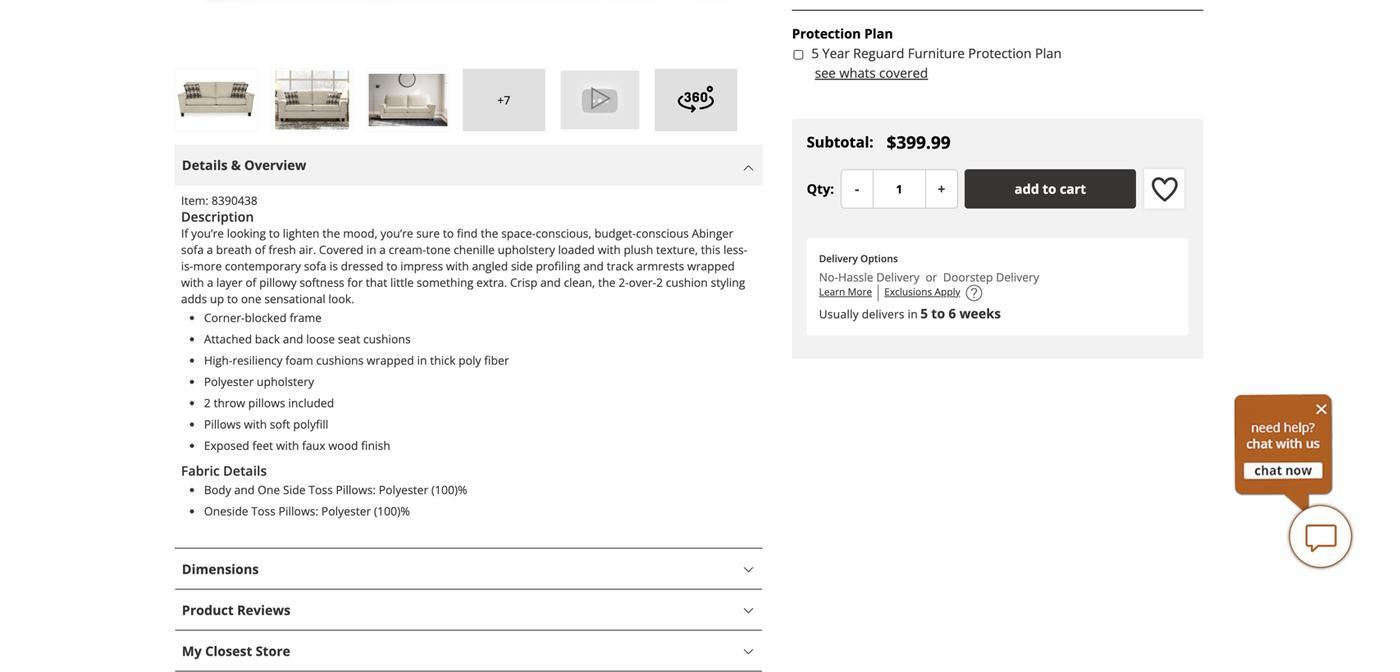 Task type: describe. For each thing, give the bounding box(es) containing it.
loaded
[[558, 242, 595, 258]]

frame
[[290, 310, 322, 326]]

cushion
[[666, 275, 708, 290]]

one
[[258, 482, 280, 498]]

dimensions button
[[175, 549, 763, 590]]

cart
[[1060, 180, 1087, 198]]

contemporary
[[225, 258, 301, 274]]

a up more
[[207, 242, 213, 258]]

breath
[[216, 242, 252, 258]]

abinger sofa video 1 image
[[561, 71, 639, 130]]

high-
[[204, 353, 233, 368]]

lighten
[[283, 226, 320, 241]]

0 horizontal spatial toss
[[251, 504, 276, 519]]

side
[[511, 258, 533, 274]]

1 you're from the left
[[191, 226, 224, 241]]

and down profiling on the top of the page
[[541, 275, 561, 290]]

budget-
[[595, 226, 636, 241]]

fabric
[[181, 462, 220, 480]]

fresh
[[269, 242, 296, 258]]

reguard
[[853, 44, 905, 62]]

with up feet
[[244, 417, 267, 432]]

6
[[949, 305, 956, 322]]

apply
[[935, 285, 961, 299]]

and inside 'fabric details body and one side toss pillows: polyester (100)% oneside toss pillows: polyester (100)%'
[[234, 482, 255, 498]]

poly
[[459, 353, 481, 368]]

body
[[204, 482, 231, 498]]

oneside
[[204, 504, 248, 519]]

thick
[[430, 353, 456, 368]]

a down more
[[207, 275, 213, 290]]

dims image
[[966, 285, 983, 301]]

protection plan
[[792, 25, 893, 42]]

store
[[256, 643, 290, 661]]

conscious,
[[536, 226, 592, 241]]

add to cart button
[[965, 169, 1137, 209]]

with up adds
[[181, 275, 204, 290]]

year
[[823, 44, 850, 62]]

my closest store
[[182, 643, 290, 661]]

over-
[[629, 275, 657, 290]]

fabric details body and one side toss pillows: polyester (100)% oneside toss pillows: polyester (100)%
[[181, 462, 467, 519]]

+7 button
[[463, 68, 546, 132]]

covered
[[879, 64, 928, 82]]

product
[[182, 602, 234, 619]]

feet
[[252, 438, 273, 454]]

details & overview
[[182, 156, 306, 174]]

less-
[[724, 242, 748, 258]]

&
[[231, 156, 241, 174]]

track
[[607, 258, 634, 274]]

polyfill
[[293, 417, 328, 432]]

is-
[[181, 258, 193, 274]]

included
[[288, 395, 334, 411]]

dimensions
[[182, 561, 259, 578]]

styling
[[711, 275, 745, 290]]

1 horizontal spatial in
[[417, 353, 427, 368]]

options
[[861, 252, 898, 265]]

learn more
[[819, 285, 872, 299]]

overview
[[244, 156, 306, 174]]

side
[[283, 482, 306, 498]]

usually delivers  in 5 to 6 weeks
[[819, 305, 1001, 322]]

impress
[[401, 258, 443, 274]]

soft
[[270, 417, 290, 432]]

sensational
[[265, 291, 326, 307]]

details & overview button
[[175, 145, 763, 186]]

details inside 'fabric details body and one side toss pillows: polyester (100)% oneside toss pillows: polyester (100)%'
[[223, 462, 267, 480]]

0 vertical spatial upholstery
[[498, 242, 555, 258]]

to inside button
[[1043, 180, 1057, 198]]

mood,
[[343, 226, 378, 241]]

pillowy
[[259, 275, 297, 290]]

2 horizontal spatial polyester
[[379, 482, 429, 498]]

whats
[[840, 64, 876, 82]]

little
[[391, 275, 414, 290]]

wood
[[329, 438, 358, 454]]

details inside details & overview dropdown button
[[182, 156, 228, 174]]

item: 8390438 description if you're looking to lighten the mood, you're sure to find the space-conscious, budget-conscious abinger sofa a breath of fresh air. covered in a cream-tone chenille upholstery loaded with plush texture, this less- is-more contemporary sofa is dressed to impress with angled side profiling and track armrests wrapped with a layer of pillowy softness for that little something extra. crisp and clean, the 2-over-2 cushion styling adds up to one sensational look. corner-blocked frame attached back and loose seat cushions high-resiliency foam cushions wrapped in thick poly fiber polyester upholstery 2 throw pillows included pillows with soft polyfill exposed feet with faux wood finish
[[181, 193, 748, 454]]

qty:
[[807, 180, 834, 198]]

armrests
[[637, 258, 685, 274]]

1 horizontal spatial (100)%
[[431, 482, 467, 498]]

chat bubble mobile view image
[[1288, 505, 1354, 570]]

0 horizontal spatial sofa
[[181, 242, 204, 258]]

a left cream-
[[380, 242, 386, 258]]

to right up
[[227, 291, 238, 307]]

to up fresh
[[269, 226, 280, 241]]

pillows
[[204, 417, 241, 432]]

1 horizontal spatial 2
[[657, 275, 663, 290]]

0 horizontal spatial 5
[[812, 44, 819, 62]]

exclusions apply
[[885, 285, 961, 299]]

my closest store button
[[175, 631, 763, 672]]

add
[[1015, 180, 1040, 198]]

see whats covered
[[815, 64, 928, 82]]

delivery
[[819, 252, 858, 265]]

1 horizontal spatial the
[[481, 226, 498, 241]]

attached
[[204, 331, 252, 347]]

air.
[[299, 242, 316, 258]]

closest
[[205, 643, 252, 661]]

product reviews
[[182, 602, 291, 619]]

+7
[[498, 92, 511, 108]]



Task type: vqa. For each thing, say whether or not it's contained in the screenshot.
cream-
yes



Task type: locate. For each thing, give the bounding box(es) containing it.
cushions
[[363, 331, 411, 347], [316, 353, 364, 368]]

exposed
[[204, 438, 249, 454]]

of
[[255, 242, 266, 258], [246, 275, 256, 290]]

details up the one
[[223, 462, 267, 480]]

2
[[657, 275, 663, 290], [204, 395, 211, 411]]

None text field
[[873, 169, 926, 209]]

1 vertical spatial in
[[908, 306, 918, 322]]

1 vertical spatial polyester
[[379, 482, 429, 498]]

1 vertical spatial sofa
[[304, 258, 327, 274]]

upholstery down foam
[[257, 374, 314, 390]]

0 horizontal spatial upholstery
[[257, 374, 314, 390]]

angled
[[472, 258, 508, 274]]

polyester down the 'finish'
[[379, 482, 429, 498]]

covered
[[319, 242, 364, 258]]

chenille
[[454, 242, 495, 258]]

upholstery
[[498, 242, 555, 258], [257, 374, 314, 390]]

the up covered
[[323, 226, 340, 241]]

in up dressed
[[367, 242, 377, 258]]

0 horizontal spatial 2
[[204, 395, 211, 411]]

weeks
[[960, 305, 1001, 322]]

1 horizontal spatial pillows:
[[336, 482, 376, 498]]

polyester down wood on the bottom left of page
[[322, 504, 371, 519]]

2 vertical spatial in
[[417, 353, 427, 368]]

2-
[[619, 275, 629, 290]]

and up foam
[[283, 331, 303, 347]]

2 horizontal spatial in
[[908, 306, 918, 322]]

cushions down seat
[[316, 353, 364, 368]]

protection
[[792, 25, 861, 42], [969, 44, 1032, 62]]

1 horizontal spatial toss
[[309, 482, 333, 498]]

in inside usually delivers  in 5 to 6 weeks
[[908, 306, 918, 322]]

to left 6 on the top right
[[932, 305, 946, 322]]

5 left year
[[812, 44, 819, 62]]

360 spin image
[[676, 79, 716, 118]]

(100)%
[[431, 482, 467, 498], [374, 504, 410, 519]]

with up something
[[446, 258, 469, 274]]

1 horizontal spatial polyester
[[322, 504, 371, 519]]

1 vertical spatial 2
[[204, 395, 211, 411]]

0 vertical spatial wrapped
[[688, 258, 735, 274]]

0 vertical spatial toss
[[309, 482, 333, 498]]

$399.99
[[887, 130, 951, 154]]

dialogue message for liveperson image
[[1235, 394, 1333, 513]]

of up contemporary
[[255, 242, 266, 258]]

back
[[255, 331, 280, 347]]

0 horizontal spatial the
[[323, 226, 340, 241]]

see whats covered button
[[815, 63, 928, 83]]

1 vertical spatial cushions
[[316, 353, 364, 368]]

cushions right seat
[[363, 331, 411, 347]]

layer
[[216, 275, 243, 290]]

this
[[701, 242, 721, 258]]

sure
[[416, 226, 440, 241]]

1 horizontal spatial sofa
[[304, 258, 327, 274]]

my
[[182, 643, 202, 661]]

more
[[848, 285, 872, 299]]

1 horizontal spatial 5
[[921, 305, 928, 322]]

in
[[367, 242, 377, 258], [908, 306, 918, 322], [417, 353, 427, 368]]

with down soft
[[276, 438, 299, 454]]

with down budget-
[[598, 242, 621, 258]]

finish
[[361, 438, 390, 454]]

you're
[[191, 226, 224, 241], [381, 226, 413, 241]]

learn more link
[[819, 285, 872, 301]]

to left "find"
[[443, 226, 454, 241]]

1 horizontal spatial plan
[[1035, 44, 1062, 62]]

5 down exclusions apply link at the right top of page
[[921, 305, 928, 322]]

seat
[[338, 331, 360, 347]]

0 vertical spatial in
[[367, 242, 377, 258]]

0 vertical spatial pillows:
[[336, 482, 376, 498]]

and left the one
[[234, 482, 255, 498]]

1 vertical spatial toss
[[251, 504, 276, 519]]

pillows
[[248, 395, 285, 411]]

0 vertical spatial polyester
[[204, 374, 254, 390]]

1 vertical spatial pillows:
[[279, 504, 319, 519]]

or
[[920, 269, 943, 285]]

exclusions apply link
[[885, 285, 961, 301]]

furniture
[[908, 44, 965, 62]]

more
[[193, 258, 222, 274]]

sofa up softness
[[304, 258, 327, 274]]

0 vertical spatial cushions
[[363, 331, 411, 347]]

1 horizontal spatial wrapped
[[688, 258, 735, 274]]

cream-
[[389, 242, 426, 258]]

polyester
[[204, 374, 254, 390], [379, 482, 429, 498], [322, 504, 371, 519]]

a
[[207, 242, 213, 258], [380, 242, 386, 258], [207, 275, 213, 290]]

exclusions
[[885, 285, 932, 299]]

8390438
[[212, 193, 258, 208]]

description
[[181, 208, 254, 226]]

1 vertical spatial plan
[[1035, 44, 1062, 62]]

2 down armrests
[[657, 275, 663, 290]]

1 horizontal spatial protection
[[969, 44, 1032, 62]]

corner-
[[204, 310, 245, 326]]

0 horizontal spatial (100)%
[[374, 504, 410, 519]]

faux
[[302, 438, 326, 454]]

toss down the one
[[251, 504, 276, 519]]

toss
[[309, 482, 333, 498], [251, 504, 276, 519]]

one
[[241, 291, 262, 307]]

0 vertical spatial plan
[[865, 25, 893, 42]]

0 horizontal spatial in
[[367, 242, 377, 258]]

0 vertical spatial (100)%
[[431, 482, 467, 498]]

1 vertical spatial 5
[[921, 305, 928, 322]]

to up little at the left top of the page
[[387, 258, 398, 274]]

the right "find"
[[481, 226, 498, 241]]

crisp
[[510, 275, 538, 290]]

plan
[[865, 25, 893, 42], [1035, 44, 1062, 62]]

0 horizontal spatial wrapped
[[367, 353, 414, 368]]

protection up year
[[792, 25, 861, 42]]

pillows: down side
[[279, 504, 319, 519]]

0 horizontal spatial plan
[[865, 25, 893, 42]]

2 vertical spatial polyester
[[322, 504, 371, 519]]

loose
[[306, 331, 335, 347]]

you're up cream-
[[381, 226, 413, 241]]

5 year reguard furniture protection plan
[[812, 44, 1062, 62]]

looking
[[227, 226, 266, 241]]

0 vertical spatial details
[[182, 156, 228, 174]]

1 horizontal spatial you're
[[381, 226, 413, 241]]

delivery options
[[819, 252, 898, 265]]

1 vertical spatial wrapped
[[367, 353, 414, 368]]

upholstery up side on the left top of page
[[498, 242, 555, 258]]

wrapped
[[688, 258, 735, 274], [367, 353, 414, 368]]

if
[[181, 226, 188, 241]]

2 you're from the left
[[381, 226, 413, 241]]

wrapped down this
[[688, 258, 735, 274]]

2 horizontal spatial the
[[598, 275, 616, 290]]

tone
[[426, 242, 451, 258]]

with
[[598, 242, 621, 258], [446, 258, 469, 274], [181, 275, 204, 290], [244, 417, 267, 432], [276, 438, 299, 454]]

1 vertical spatial details
[[223, 462, 267, 480]]

to right 'add'
[[1043, 180, 1057, 198]]

protection right furniture
[[969, 44, 1032, 62]]

pillows: down wood on the bottom left of page
[[336, 482, 376, 498]]

0 horizontal spatial protection
[[792, 25, 861, 42]]

you're right if
[[191, 226, 224, 241]]

dressed
[[341, 258, 384, 274]]

conscious
[[636, 226, 689, 241]]

and up clean,
[[583, 258, 604, 274]]

(100)% down the 'finish'
[[374, 504, 410, 519]]

of up one
[[246, 275, 256, 290]]

find
[[457, 226, 478, 241]]

blocked
[[245, 310, 287, 326]]

2 left throw
[[204, 395, 211, 411]]

something
[[417, 275, 474, 290]]

sofa up is-
[[181, 242, 204, 258]]

polyester up throw
[[204, 374, 254, 390]]

1 vertical spatial protection
[[969, 44, 1032, 62]]

the left 2-
[[598, 275, 616, 290]]

add to cart
[[1015, 180, 1087, 198]]

see
[[815, 64, 836, 82]]

look.
[[329, 291, 354, 307]]

0 horizontal spatial you're
[[191, 226, 224, 241]]

plush
[[624, 242, 653, 258]]

1 vertical spatial upholstery
[[257, 374, 314, 390]]

0 vertical spatial protection
[[792, 25, 861, 42]]

to
[[1043, 180, 1057, 198], [269, 226, 280, 241], [443, 226, 454, 241], [387, 258, 398, 274], [227, 291, 238, 307], [932, 305, 946, 322]]

None button
[[841, 169, 874, 209], [925, 169, 958, 209], [841, 169, 874, 209], [925, 169, 958, 209]]

0 vertical spatial 2
[[657, 275, 663, 290]]

0 vertical spatial of
[[255, 242, 266, 258]]

abinger
[[692, 226, 734, 241]]

is
[[330, 258, 338, 274]]

0 vertical spatial sofa
[[181, 242, 204, 258]]

pillows:
[[336, 482, 376, 498], [279, 504, 319, 519]]

details left &
[[182, 156, 228, 174]]

1 vertical spatial of
[[246, 275, 256, 290]]

in left thick
[[417, 353, 427, 368]]

abinger sofa, natural, large image
[[175, 0, 764, 65], [177, 71, 255, 130], [273, 71, 351, 130], [369, 71, 447, 130]]

up
[[210, 291, 224, 307]]

0 horizontal spatial polyester
[[204, 374, 254, 390]]

resiliency
[[233, 353, 283, 368]]

details
[[182, 156, 228, 174], [223, 462, 267, 480]]

wrapped left thick
[[367, 353, 414, 368]]

in down exclusions
[[908, 306, 918, 322]]

softness
[[300, 275, 344, 290]]

1 horizontal spatial upholstery
[[498, 242, 555, 258]]

1 vertical spatial (100)%
[[374, 504, 410, 519]]

product reviews button
[[175, 590, 763, 631]]

(100)% up dimensions dropdown button
[[431, 482, 467, 498]]

texture,
[[656, 242, 698, 258]]

polyester inside item: 8390438 description if you're looking to lighten the mood, you're sure to find the space-conscious, budget-conscious abinger sofa a breath of fresh air. covered in a cream-tone chenille upholstery loaded with plush texture, this less- is-more contemporary sofa is dressed to impress with angled side profiling and track armrests wrapped with a layer of pillowy softness for that little something extra. crisp and clean, the 2-over-2 cushion styling adds up to one sensational look. corner-blocked frame attached back and loose seat cushions high-resiliency foam cushions wrapped in thick poly fiber polyester upholstery 2 throw pillows included pillows with soft polyfill exposed feet with faux wood finish
[[204, 374, 254, 390]]

0 horizontal spatial pillows:
[[279, 504, 319, 519]]

toss right side
[[309, 482, 333, 498]]

0 vertical spatial 5
[[812, 44, 819, 62]]

the
[[323, 226, 340, 241], [481, 226, 498, 241], [598, 275, 616, 290]]

throw
[[214, 395, 245, 411]]



